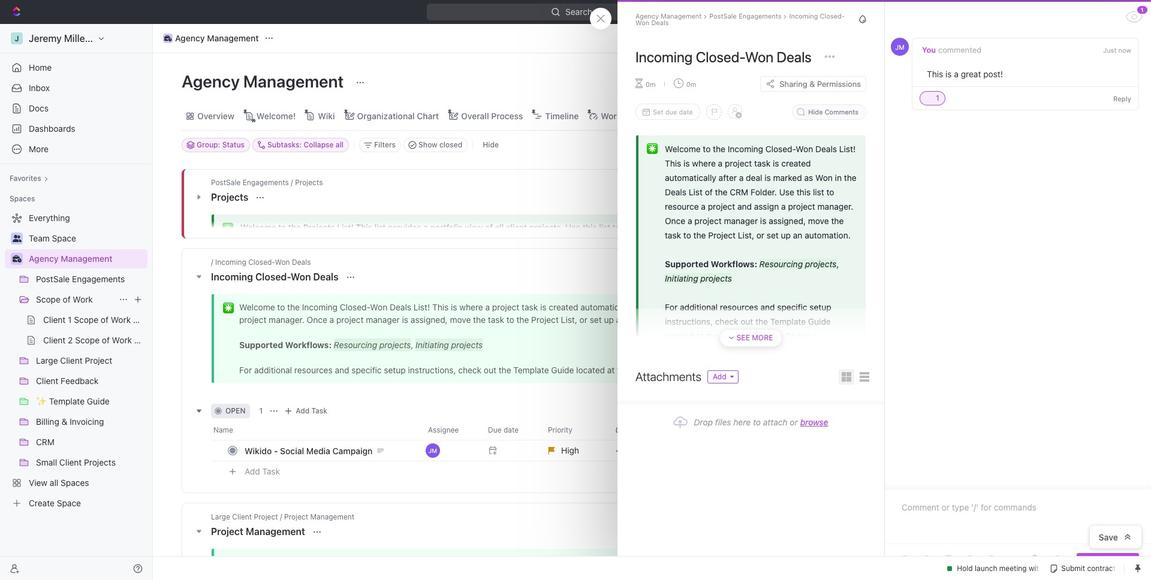 Task type: describe. For each thing, give the bounding box(es) containing it.
and inside welcome to the incoming closed-won deals list! this is where a project task is created automatically after a deal is marked as won in the deals list of the crm folder. use this list to resource a project and assign a project manager. once a project manager is assigned, move the task to the project list, or set up an automation.
[[738, 202, 752, 212]]

a left great
[[955, 69, 959, 79]]

1 inside "dropdown button"
[[1142, 7, 1144, 13]]

1 horizontal spatial task
[[755, 158, 771, 169]]

✨ template guide
[[36, 397, 110, 407]]

management inside tree
[[61, 254, 113, 264]]

j
[[15, 34, 19, 43]]

project inside tree
[[85, 356, 112, 366]]

wiki link
[[316, 108, 335, 124]]

see
[[737, 334, 750, 343]]

team space
[[29, 233, 76, 244]]

organizational
[[357, 111, 415, 121]]

jeremy
[[29, 33, 62, 44]]

1 horizontal spatial incoming closed-won deals
[[636, 49, 812, 65]]

incoming closed- won deals
[[636, 12, 845, 26]]

agency management inside tree
[[29, 254, 113, 264]]

sidebar navigation
[[0, 24, 155, 581]]

2 horizontal spatial projects
[[295, 178, 323, 187]]

inbox link
[[5, 79, 148, 98]]

business time image
[[164, 35, 172, 41]]

0 vertical spatial list
[[705, 111, 719, 121]]

favorites button
[[5, 172, 53, 186]]

workload
[[601, 111, 639, 121]]

great
[[961, 69, 982, 79]]

hide comments
[[809, 108, 859, 116]]

1 horizontal spatial or
[[790, 418, 798, 428]]

team for team
[[661, 111, 682, 121]]

billing & invoicing
[[36, 417, 104, 427]]

0 horizontal spatial agency management link
[[29, 250, 145, 269]]

client down 2
[[60, 356, 83, 366]]

overall
[[461, 111, 489, 121]]

crm inside tree
[[36, 437, 55, 448]]

add down 'wikido'
[[245, 467, 260, 477]]

client up the view all spaces link
[[59, 458, 82, 468]]

postsale inside the sidebar navigation
[[36, 274, 70, 284]]

project down this
[[789, 202, 816, 212]]

overall process link
[[459, 108, 523, 124]]

supported workflows: resourcing projects , initiating projects
[[665, 259, 842, 284]]

to up where
[[703, 144, 711, 154]]

instructions,
[[665, 317, 713, 327]]

here
[[734, 418, 751, 428]]

set priority image
[[707, 104, 722, 120]]

and inside for additional resources and specific setup instructions, check out the template guide located at the beginning of the space.
[[761, 302, 775, 313]]

jeremy miller's workspace, , element
[[11, 32, 23, 44]]

won inside incoming closed- won deals
[[636, 18, 650, 26]]

hide button
[[478, 138, 504, 152]]

due date button
[[481, 421, 541, 440]]

due
[[488, 426, 502, 435]]

client 2 scope of work docs
[[43, 335, 154, 346]]

0 vertical spatial add task button
[[1058, 73, 1109, 92]]

closed
[[440, 140, 463, 149]]

1 vertical spatial /
[[211, 258, 213, 267]]

the down manager. at top right
[[832, 216, 844, 226]]

docs for client 1 scope of work docs
[[133, 315, 153, 325]]

1 inside tree
[[68, 315, 72, 325]]

the right at
[[706, 331, 719, 341]]

1 horizontal spatial agency management link
[[160, 31, 262, 46]]

folder.
[[751, 187, 777, 197]]

1 horizontal spatial postsale engagements
[[710, 12, 782, 19]]

project up 'after'
[[725, 158, 753, 169]]

welcome to the incoming closed-won deals list! this is where a project task is created automatically after a deal is marked as won in the deals list of the crm folder. use this list to resource a project and assign a project manager. once a project manager is assigned, move the task to the project list, or set up an automation.
[[665, 144, 859, 241]]

1 horizontal spatial task
[[312, 407, 328, 416]]

group: status
[[197, 140, 245, 149]]

to down once
[[684, 230, 692, 241]]

2 vertical spatial add task button
[[239, 465, 285, 479]]

jm inside dropdown button
[[429, 448, 437, 455]]

as
[[805, 173, 814, 183]]

to right here
[[754, 418, 761, 428]]

1 horizontal spatial date
[[679, 108, 693, 116]]

name
[[214, 426, 233, 435]]

you commented
[[923, 45, 982, 55]]

is down assign
[[761, 216, 767, 226]]

is up marked
[[773, 158, 780, 169]]

task for the bottommost add task button
[[262, 467, 280, 477]]

show
[[419, 140, 438, 149]]

work for 1
[[111, 315, 131, 325]]

small client projects link
[[36, 454, 145, 473]]

after
[[719, 173, 737, 183]]

2 0m from the left
[[687, 80, 697, 88]]

chart
[[417, 111, 439, 121]]

large client project
[[36, 356, 112, 366]]

is down welcome
[[684, 158, 690, 169]]

view
[[29, 478, 47, 488]]

up
[[781, 230, 791, 241]]

attachments
[[636, 370, 702, 384]]

task for the top add task button
[[1083, 77, 1101, 87]]

2 horizontal spatial engagements
[[739, 12, 782, 19]]

resource
[[665, 202, 699, 212]]

set priority element
[[707, 104, 722, 120]]

favorites
[[10, 174, 41, 183]]

closed- inside incoming closed- won deals
[[820, 12, 845, 19]]

client up ✨
[[36, 376, 58, 386]]

2 vertical spatial /
[[280, 513, 282, 522]]

or inside welcome to the incoming closed-won deals list! this is where a project task is created automatically after a deal is marked as won in the deals list of the crm folder. use this list to resource a project and assign a project manager. once a project manager is assigned, move the task to the project list, or set up an automation.
[[757, 230, 765, 241]]

0 vertical spatial projects
[[806, 259, 837, 269]]

of up the client 1 scope of work docs
[[63, 295, 71, 305]]

of up client 2 scope of work docs
[[101, 315, 109, 325]]

sharing & permissions link
[[761, 76, 867, 92]]

timeline link
[[543, 108, 579, 124]]

client 2 scope of work docs link
[[43, 331, 154, 350]]

⌘k
[[707, 7, 720, 17]]

client feedback
[[36, 376, 99, 386]]

0 vertical spatial postsale
[[710, 12, 737, 19]]

1 vertical spatial postsale
[[211, 178, 241, 187]]

hide for hide
[[483, 140, 499, 149]]

project up manager
[[708, 202, 736, 212]]

0 vertical spatial scope
[[36, 295, 60, 305]]

large client project link
[[36, 352, 145, 371]]

1 vertical spatial add task
[[296, 407, 328, 416]]

user group image
[[12, 235, 21, 242]]

deals inside incoming closed- won deals
[[652, 18, 669, 26]]

social
[[280, 446, 304, 456]]

list inside welcome to the incoming closed-won deals list! this is where a project task is created automatically after a deal is marked as won in the deals list of the crm folder. use this list to resource a project and assign a project manager. once a project manager is assigned, move the task to the project list, or set up an automation.
[[689, 187, 703, 197]]

1 horizontal spatial engagements
[[243, 178, 289, 187]]

the up supported
[[694, 230, 706, 241]]

crm link
[[36, 433, 145, 452]]

wiki
[[318, 111, 335, 121]]

1 vertical spatial add task button
[[281, 404, 332, 419]]

-
[[274, 446, 278, 456]]

2
[[68, 335, 73, 346]]

projects inside tree
[[84, 458, 116, 468]]

new
[[942, 7, 960, 17]]

assignee button
[[421, 421, 481, 440]]

docs for client 2 scope of work docs
[[134, 335, 154, 346]]

template inside 'link'
[[49, 397, 85, 407]]

0 vertical spatial this
[[927, 69, 944, 79]]

scope for 2
[[75, 335, 100, 346]]

agency management right business time icon
[[175, 33, 259, 43]]

initiating
[[665, 274, 699, 284]]

small
[[36, 458, 57, 468]]

docs inside docs link
[[29, 103, 49, 113]]

share button
[[1004, 29, 1041, 48]]

agency management left ⌘k
[[636, 12, 702, 19]]

this
[[797, 187, 811, 197]]

resourcing
[[760, 259, 803, 269]]

is left great
[[946, 69, 952, 79]]

of inside welcome to the incoming closed-won deals list! this is where a project task is created automatically after a deal is marked as won in the deals list of the crm folder. use this list to resource a project and assign a project manager. once a project manager is assigned, move the task to the project list, or set up an automation.
[[705, 187, 713, 197]]

sharing & permissions
[[780, 79, 861, 88]]

template inside for additional resources and specific setup instructions, check out the template guide located at the beginning of the space.
[[771, 317, 806, 327]]

engagements inside the sidebar navigation
[[72, 274, 125, 284]]

client inside 'link'
[[43, 335, 66, 346]]

client up project management
[[232, 513, 252, 522]]

comments
[[825, 108, 859, 116]]

to right list
[[827, 187, 835, 197]]

setup
[[810, 302, 832, 313]]

the right the in
[[845, 173, 857, 183]]

search...
[[566, 7, 600, 17]]

created
[[782, 158, 811, 169]]

automatically
[[665, 173, 717, 183]]

organizational chart link
[[355, 108, 439, 124]]

high
[[562, 446, 580, 456]]

open
[[226, 407, 246, 416]]

out
[[741, 317, 754, 327]]

create
[[29, 499, 55, 509]]

status
[[652, 394, 676, 401]]

automations
[[1053, 33, 1103, 43]]

hide comments button
[[793, 104, 867, 120]]

more
[[29, 144, 49, 154]]

2 horizontal spatial agency management link
[[636, 12, 702, 19]]

billing & invoicing link
[[36, 413, 145, 432]]

upgrade link
[[864, 4, 921, 20]]

team link
[[659, 108, 682, 124]]

move
[[809, 216, 829, 226]]

at
[[696, 331, 704, 341]]

wikido
[[245, 446, 272, 456]]

0 horizontal spatial incoming closed-won deals
[[211, 272, 341, 283]]

process
[[491, 111, 523, 121]]

assigned,
[[769, 216, 806, 226]]



Task type: locate. For each thing, give the bounding box(es) containing it.
large client project / project management
[[211, 513, 355, 522]]

add task button down just
[[1058, 73, 1109, 92]]

1 vertical spatial scope
[[74, 315, 98, 325]]

guide down client feedback link
[[87, 397, 110, 407]]

0 vertical spatial add task
[[1065, 77, 1101, 87]]

list down the automatically
[[689, 187, 703, 197]]

filters
[[374, 140, 396, 149]]

2 vertical spatial scope
[[75, 335, 100, 346]]

the
[[713, 144, 726, 154], [845, 173, 857, 183], [715, 187, 728, 197], [832, 216, 844, 226], [694, 230, 706, 241], [756, 317, 769, 327], [706, 331, 719, 341], [771, 331, 784, 341]]

of inside for additional resources and specific setup instructions, check out the template guide located at the beginning of the space.
[[761, 331, 769, 341]]

0 vertical spatial &
[[810, 79, 816, 88]]

& right billing
[[62, 417, 67, 427]]

is
[[946, 69, 952, 79], [684, 158, 690, 169], [773, 158, 780, 169], [765, 173, 771, 183], [761, 216, 767, 226]]

postsale engagements inside tree
[[36, 274, 125, 284]]

guide inside for additional resources and specific setup instructions, check out the template guide located at the beginning of the space.
[[809, 317, 831, 327]]

team inside tree
[[29, 233, 50, 244]]

0 horizontal spatial team
[[29, 233, 50, 244]]

0 vertical spatial space
[[52, 233, 76, 244]]

to
[[703, 144, 711, 154], [827, 187, 835, 197], [684, 230, 692, 241], [754, 418, 761, 428]]

guide inside 'link'
[[87, 397, 110, 407]]

and left specific
[[761, 302, 775, 313]]

large inside tree
[[36, 356, 58, 366]]

a left deal
[[740, 173, 744, 183]]

name button
[[211, 421, 421, 440]]

scope inside 'link'
[[75, 335, 100, 346]]

0 horizontal spatial 0m
[[646, 80, 656, 88]]

you
[[923, 45, 936, 55]]

a up 'after'
[[718, 158, 723, 169]]

space.
[[786, 331, 813, 341]]

date right due at the right of the page
[[679, 108, 693, 116]]

team for team space
[[29, 233, 50, 244]]

0 vertical spatial work
[[73, 295, 93, 305]]

task down -
[[262, 467, 280, 477]]

0 vertical spatial incoming closed-won deals
[[636, 49, 812, 65]]

management
[[661, 12, 702, 19], [207, 33, 259, 43], [243, 71, 344, 91], [61, 254, 113, 264], [310, 513, 355, 522], [246, 527, 305, 538]]

this inside welcome to the incoming closed-won deals list! this is where a project task is created automatically after a deal is marked as won in the deals list of the crm folder. use this list to resource a project and assign a project manager. once a project manager is assigned, move the task to the project list, or set up an automation.
[[665, 158, 682, 169]]

client left 2
[[43, 335, 66, 346]]

0 horizontal spatial postsale engagements
[[36, 274, 125, 284]]

incoming closed-won deals down incoming closed- won deals
[[636, 49, 812, 65]]

&
[[810, 79, 816, 88], [62, 417, 67, 427]]

1 vertical spatial spaces
[[61, 478, 89, 488]]

1 vertical spatial and
[[761, 302, 775, 313]]

0 vertical spatial large
[[36, 356, 58, 366]]

add task down "automations"
[[1065, 77, 1101, 87]]

reply
[[1114, 94, 1132, 102]]

0 horizontal spatial postsale
[[36, 274, 70, 284]]

scope of work link
[[36, 290, 114, 310]]

timeline
[[545, 111, 579, 121]]

0 horizontal spatial crm
[[36, 437, 55, 448]]

1 horizontal spatial list
[[705, 111, 719, 121]]

in
[[835, 173, 842, 183]]

0 vertical spatial template
[[771, 317, 806, 327]]

jm left the you
[[896, 43, 905, 51]]

1 vertical spatial this
[[665, 158, 682, 169]]

1 horizontal spatial jm
[[896, 43, 905, 51]]

of right see
[[761, 331, 769, 341]]

drop files here to attach or browse
[[694, 418, 829, 428]]

closed-
[[820, 12, 845, 19], [696, 49, 746, 65], [766, 144, 796, 154], [248, 258, 275, 267], [255, 272, 291, 283]]

0 horizontal spatial hide
[[483, 140, 499, 149]]

agency management down team space link
[[29, 254, 113, 264]]

spaces inside tree
[[61, 478, 89, 488]]

0 vertical spatial /
[[291, 178, 293, 187]]

0 horizontal spatial /
[[211, 258, 213, 267]]

0 horizontal spatial projects
[[84, 458, 116, 468]]

1 horizontal spatial all
[[336, 140, 344, 149]]

incoming closed- won deals link
[[636, 12, 845, 26]]

crm
[[730, 187, 749, 197], [36, 437, 55, 448]]

0 vertical spatial engagements
[[739, 12, 782, 19]]

list
[[705, 111, 719, 121], [689, 187, 703, 197]]

0 horizontal spatial date
[[504, 426, 519, 435]]

incoming closed-won deals
[[636, 49, 812, 65], [211, 272, 341, 283]]

postsale engagements link
[[710, 12, 782, 19], [36, 270, 145, 289]]

1 0m from the left
[[646, 80, 656, 88]]

more
[[752, 334, 774, 343]]

list link
[[702, 108, 719, 124]]

just
[[1104, 46, 1117, 54]]

spaces down favorites
[[10, 194, 35, 203]]

a right once
[[688, 216, 693, 226]]

2 vertical spatial add task
[[245, 467, 280, 477]]

attach
[[764, 418, 788, 428]]

0 horizontal spatial engagements
[[72, 274, 125, 284]]

check
[[716, 317, 739, 327]]

create space
[[29, 499, 81, 509]]

1 vertical spatial crm
[[36, 437, 55, 448]]

docs inside the client 2 scope of work docs 'link'
[[134, 335, 154, 346]]

work down client 1 scope of work docs link at the bottom
[[112, 335, 132, 346]]

comment button
[[1077, 554, 1140, 572]]

postsale engagements link inside tree
[[36, 270, 145, 289]]

projects down 'workflows:'
[[701, 274, 732, 284]]

add
[[622, 394, 635, 401]]

browse link
[[801, 418, 829, 428]]

client
[[43, 315, 66, 325], [43, 335, 66, 346], [60, 356, 83, 366], [36, 376, 58, 386], [59, 458, 82, 468], [232, 513, 252, 522]]

space for create space
[[57, 499, 81, 509]]

0 vertical spatial projects
[[295, 178, 323, 187]]

1 horizontal spatial team
[[661, 111, 682, 121]]

all inside tree
[[50, 478, 58, 488]]

0 vertical spatial docs
[[29, 103, 49, 113]]

incoming inside incoming closed- won deals
[[790, 12, 819, 19]]

0 horizontal spatial large
[[36, 356, 58, 366]]

0 horizontal spatial jm
[[429, 448, 437, 455]]

work up client 2 scope of work docs
[[111, 315, 131, 325]]

1 button
[[1126, 5, 1149, 23]]

client down scope of work
[[43, 315, 66, 325]]

everything
[[29, 213, 70, 223]]

share
[[1011, 33, 1034, 43]]

0 vertical spatial all
[[336, 140, 344, 149]]

engagements down subtasks:
[[243, 178, 289, 187]]

project inside welcome to the incoming closed-won deals list! this is where a project task is created automatically after a deal is marked as won in the deals list of the crm folder. use this list to resource a project and assign a project manager. once a project manager is assigned, move the task to the project list, or set up an automation.
[[709, 230, 736, 241]]

of inside 'link'
[[102, 335, 110, 346]]

template down client feedback
[[49, 397, 85, 407]]

1 vertical spatial guide
[[87, 397, 110, 407]]

for additional resources and specific setup instructions, check out the template guide located at the beginning of the space.
[[665, 302, 834, 341]]

postsale engagements
[[710, 12, 782, 19], [36, 274, 125, 284]]

0 vertical spatial or
[[757, 230, 765, 241]]

overview
[[197, 111, 234, 121]]

large for large client project / project management
[[211, 513, 230, 522]]

this down the you
[[927, 69, 944, 79]]

2 horizontal spatial task
[[1083, 77, 1101, 87]]

0 vertical spatial postsale engagements
[[710, 12, 782, 19]]

scope for 1
[[74, 315, 98, 325]]

1 vertical spatial jm
[[429, 448, 437, 455]]

a down use
[[782, 202, 786, 212]]

0 horizontal spatial all
[[50, 478, 58, 488]]

& right sharing
[[810, 79, 816, 88]]

add task for the top add task button
[[1065, 77, 1101, 87]]

list
[[813, 187, 825, 197]]

docs up client 2 scope of work docs
[[133, 315, 153, 325]]

task up name dropdown button
[[312, 407, 328, 416]]

& for sharing
[[810, 79, 816, 88]]

engagements up the scope of work link at left
[[72, 274, 125, 284]]

0m up set
[[646, 80, 656, 88]]

list,
[[738, 230, 755, 241]]

incoming closed-won deals down / incoming closed-won deals
[[211, 272, 341, 283]]

tree
[[5, 209, 154, 514]]

1 vertical spatial postsale engagements link
[[36, 270, 145, 289]]

deals
[[652, 18, 669, 26], [777, 49, 812, 65], [816, 144, 838, 154], [665, 187, 687, 197], [292, 258, 311, 267], [313, 272, 339, 283]]

post!
[[984, 69, 1004, 79]]

add up name dropdown button
[[296, 407, 310, 416]]

the left space.
[[771, 331, 784, 341]]

tree inside the sidebar navigation
[[5, 209, 154, 514]]

1 horizontal spatial this
[[927, 69, 944, 79]]

home link
[[5, 58, 148, 77]]

1 vertical spatial task
[[665, 230, 682, 241]]

more button
[[5, 140, 148, 159]]

0 vertical spatial agency management link
[[636, 12, 702, 19]]

1 horizontal spatial and
[[761, 302, 775, 313]]

work up the client 1 scope of work docs
[[73, 295, 93, 305]]

1 vertical spatial all
[[50, 478, 58, 488]]

the up where
[[713, 144, 726, 154]]

0 horizontal spatial or
[[757, 230, 765, 241]]

1 horizontal spatial postsale
[[211, 178, 241, 187]]

is right deal
[[765, 173, 771, 183]]

and up manager
[[738, 202, 752, 212]]

overall process
[[461, 111, 523, 121]]

1 horizontal spatial add task
[[296, 407, 328, 416]]

date right due at the bottom
[[504, 426, 519, 435]]

0 horizontal spatial and
[[738, 202, 752, 212]]

work inside 'link'
[[112, 335, 132, 346]]

save
[[1099, 532, 1119, 543]]

docs down inbox on the top left
[[29, 103, 49, 113]]

& inside sharing & permissions link
[[810, 79, 816, 88]]

0m up set due date
[[687, 80, 697, 88]]

inbox
[[29, 83, 50, 93]]

hide left comments
[[809, 108, 823, 116]]

space for team space
[[52, 233, 76, 244]]

add task button down 'wikido'
[[239, 465, 285, 479]]

manager.
[[818, 202, 854, 212]]

add inside 'dropdown button'
[[713, 373, 727, 382]]

1 horizontal spatial crm
[[730, 187, 749, 197]]

add new status
[[622, 394, 676, 401]]

1 vertical spatial task
[[312, 407, 328, 416]]

campaign
[[333, 446, 373, 456]]

0 horizontal spatial task
[[262, 467, 280, 477]]

1 horizontal spatial projects
[[211, 192, 251, 203]]

0 horizontal spatial task
[[665, 230, 682, 241]]

1 horizontal spatial /
[[280, 513, 282, 522]]

projects down crm link
[[84, 458, 116, 468]]

organizational chart
[[357, 111, 439, 121]]

small client projects
[[36, 458, 116, 468]]

work for 2
[[112, 335, 132, 346]]

0 vertical spatial team
[[661, 111, 682, 121]]

of down the automatically
[[705, 187, 713, 197]]

1 vertical spatial work
[[111, 315, 131, 325]]

this down welcome
[[665, 158, 682, 169]]

for
[[665, 302, 678, 313]]

just now
[[1104, 46, 1132, 54]]

new
[[636, 394, 651, 401]]

feedback
[[61, 376, 99, 386]]

1 horizontal spatial template
[[771, 317, 806, 327]]

1 horizontal spatial 0m
[[687, 80, 697, 88]]

scope of work
[[36, 295, 93, 305]]

add down 'beginning'
[[713, 373, 727, 382]]

save button
[[1090, 526, 1143, 550]]

task down "automations"
[[1083, 77, 1101, 87]]

2 vertical spatial task
[[262, 467, 280, 477]]

large up client feedback
[[36, 356, 58, 366]]

crm down 'after'
[[730, 187, 749, 197]]

a right resource
[[702, 202, 706, 212]]

1 vertical spatial date
[[504, 426, 519, 435]]

show closed button
[[404, 138, 468, 152]]

add task button up name dropdown button
[[281, 404, 332, 419]]

or
[[757, 230, 765, 241], [790, 418, 798, 428]]

1 horizontal spatial large
[[211, 513, 230, 522]]

0 vertical spatial spaces
[[10, 194, 35, 203]]

projects down "subtasks: collapse all"
[[295, 178, 323, 187]]

add task for the bottommost add task button
[[245, 467, 280, 477]]

workflows:
[[711, 259, 758, 269]]

0 vertical spatial guide
[[809, 317, 831, 327]]

spaces down small client projects
[[61, 478, 89, 488]]

1 vertical spatial template
[[49, 397, 85, 407]]

0 horizontal spatial postsale engagements link
[[36, 270, 145, 289]]

& for billing
[[62, 417, 67, 427]]

1 vertical spatial or
[[790, 418, 798, 428]]

1 horizontal spatial &
[[810, 79, 816, 88]]

0 vertical spatial date
[[679, 108, 693, 116]]

project down resource
[[695, 216, 722, 226]]

1 vertical spatial projects
[[701, 274, 732, 284]]

the right 'out'
[[756, 317, 769, 327]]

space down the view all spaces link
[[57, 499, 81, 509]]

0 horizontal spatial projects
[[701, 274, 732, 284]]

& inside the billing & invoicing link
[[62, 417, 67, 427]]

1 horizontal spatial postsale engagements link
[[710, 12, 782, 19]]

browse
[[801, 418, 829, 428]]

project
[[709, 230, 736, 241], [85, 356, 112, 366], [254, 513, 278, 522], [284, 513, 308, 522], [211, 527, 244, 538]]

business time image
[[12, 256, 21, 263]]

0 vertical spatial task
[[1083, 77, 1101, 87]]

agency management up the welcome! link
[[182, 71, 348, 91]]

hide for hide comments
[[809, 108, 823, 116]]

1 vertical spatial large
[[211, 513, 230, 522]]

task up deal
[[755, 158, 771, 169]]

0 horizontal spatial this
[[665, 158, 682, 169]]

located
[[665, 331, 694, 341]]

workload link
[[599, 108, 639, 124]]

all
[[336, 140, 344, 149], [50, 478, 58, 488]]

large for large client project
[[36, 356, 58, 366]]

incoming inside welcome to the incoming closed-won deals list! this is where a project task is created automatically after a deal is marked as won in the deals list of the crm folder. use this list to resource a project and assign a project manager. once a project manager is assigned, move the task to the project list, or set up an automation.
[[728, 144, 764, 154]]

crm inside welcome to the incoming closed-won deals list! this is where a project task is created automatically after a deal is marked as won in the deals list of the crm folder. use this list to resource a project and assign a project manager. once a project manager is assigned, move the task to the project list, or set up an automation.
[[730, 187, 749, 197]]

engagements right ⌘k
[[739, 12, 782, 19]]

projects down automation.
[[806, 259, 837, 269]]

jm down assignee
[[429, 448, 437, 455]]

tree containing everything
[[5, 209, 154, 514]]

1 vertical spatial docs
[[133, 315, 153, 325]]

docs down client 1 scope of work docs link at the bottom
[[134, 335, 154, 346]]

subtasks:
[[268, 140, 302, 149]]

incoming
[[790, 12, 819, 19], [636, 49, 693, 65], [728, 144, 764, 154], [215, 258, 246, 267], [211, 272, 253, 283]]

0:13:37
[[1033, 7, 1059, 16]]

add task down 'wikido'
[[245, 467, 280, 477]]

permissions
[[818, 79, 861, 88]]

the down 'after'
[[715, 187, 728, 197]]

1
[[1142, 7, 1144, 13], [1111, 34, 1114, 43], [936, 94, 940, 103], [68, 315, 72, 325], [259, 407, 263, 416]]

2 vertical spatial work
[[112, 335, 132, 346]]

view all spaces
[[29, 478, 89, 488]]

upgrade
[[880, 7, 915, 17]]

add down "automations"
[[1065, 77, 1081, 87]]

0 vertical spatial and
[[738, 202, 752, 212]]

all right view
[[50, 478, 58, 488]]

agency inside tree
[[29, 254, 59, 264]]

0:13:37 button
[[1021, 5, 1080, 19]]

large up project management
[[211, 513, 230, 522]]

priority button
[[541, 421, 601, 440]]

overview link
[[195, 108, 234, 124]]

agency
[[636, 12, 659, 19], [175, 33, 205, 43], [182, 71, 240, 91], [29, 254, 59, 264]]

add task up name dropdown button
[[296, 407, 328, 416]]

of down client 1 scope of work docs link at the bottom
[[102, 335, 110, 346]]

jeremy miller's workspace
[[29, 33, 149, 44]]

projects down postsale engagements / projects
[[211, 192, 251, 203]]

hide down the overall process link
[[483, 140, 499, 149]]

1 horizontal spatial spaces
[[61, 478, 89, 488]]

space down everything link
[[52, 233, 76, 244]]

projects
[[806, 259, 837, 269], [701, 274, 732, 284]]

all right collapse at left top
[[336, 140, 344, 149]]

closed- inside welcome to the incoming closed-won deals list! this is where a project task is created automatically after a deal is marked as won in the deals list of the crm folder. use this list to resource a project and assign a project manager. once a project manager is assigned, move the task to the project list, or set up an automation.
[[766, 144, 796, 154]]

1 vertical spatial space
[[57, 499, 81, 509]]

0 horizontal spatial &
[[62, 417, 67, 427]]

1 vertical spatial team
[[29, 233, 50, 244]]

home
[[29, 62, 52, 73]]

template down specific
[[771, 317, 806, 327]]

commented
[[939, 45, 982, 55]]

1 horizontal spatial hide
[[809, 108, 823, 116]]

list right set due date
[[705, 111, 719, 121]]

crm up small
[[36, 437, 55, 448]]

docs inside client 1 scope of work docs link
[[133, 315, 153, 325]]

group:
[[197, 140, 220, 149]]

welcome
[[665, 144, 701, 154]]



Task type: vqa. For each thing, say whether or not it's contained in the screenshot.
‎Task 1 '1'
no



